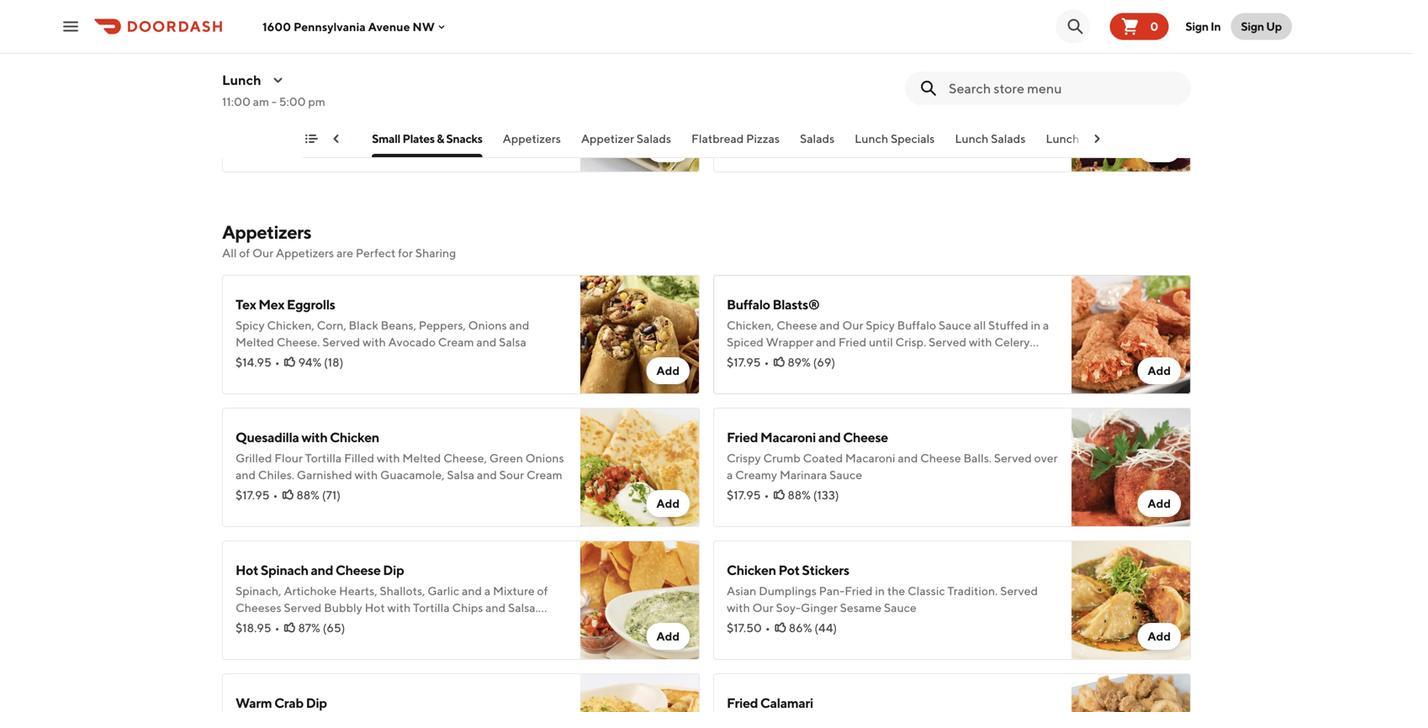 Task type: locate. For each thing, give the bounding box(es) containing it.
87% (65) down yogurt
[[789, 133, 836, 147]]

• down creamy
[[765, 489, 769, 502]]

wrapper
[[766, 335, 814, 349]]

1 vertical spatial a
[[727, 468, 733, 482]]

cheese for hot spinach and cheese dip
[[336, 563, 381, 579]]

0 horizontal spatial sign
[[1186, 19, 1209, 33]]

buffalo up spiced
[[727, 297, 771, 313]]

flatbread down honey-
[[692, 132, 744, 146]]

menu right view
[[718, 678, 754, 694]]

for inside hot spinach and cheese dip spinach, artichoke hearts, shallots, garlic and a mixture of cheeses served bubbly hot with tortilla chips and salsa. enough for two
[[280, 618, 295, 632]]

crispy up creamy
[[727, 451, 761, 465]]

served right "crisp."
[[929, 335, 967, 349]]

• right "sticks"
[[765, 356, 769, 369]]

0 vertical spatial filled
[[391, 96, 421, 110]]

• right $14.95
[[275, 356, 280, 369]]

2 vertical spatial our
[[753, 601, 774, 615]]

served up two
[[284, 601, 322, 615]]

1 vertical spatial chicken
[[727, 563, 776, 579]]

87% (65)
[[789, 133, 836, 147], [298, 621, 345, 635]]

1 flatbread from the left
[[692, 132, 744, 146]]

0 horizontal spatial 87%
[[298, 621, 320, 635]]

2 sign from the left
[[1242, 19, 1265, 33]]

1 sign from the left
[[1186, 19, 1209, 33]]

$17.95 • for quesadilla
[[236, 489, 278, 502]]

menu for view
[[718, 678, 754, 694]]

avocado, inside avocado tacos fresh jicama "tortilla" shells filled with crispy avocado, tomatillo slaw and cilantro 94% (17)
[[486, 96, 536, 110]]

artichoke
[[284, 584, 337, 598]]

spicy inside the tex mex eggrolls spicy chicken, corn, black beans, peppers, onions and melted cheese. served with avocado cream and salsa
[[236, 319, 265, 332]]

1 horizontal spatial spicy
[[866, 319, 895, 332]]

with down all
[[969, 335, 993, 349]]

1 horizontal spatial 87%
[[789, 133, 811, 147]]

jicama
[[268, 96, 306, 110]]

salsa.
[[508, 601, 538, 615]]

0 horizontal spatial in
[[876, 584, 885, 598]]

Item Search search field
[[949, 79, 1178, 98]]

2 salads from the left
[[800, 132, 835, 146]]

1 spicy from the left
[[236, 319, 265, 332]]

appetizers up all
[[222, 221, 311, 243]]

sour
[[500, 468, 524, 482]]

add for hot spinach and cheese dip
[[657, 630, 680, 644]]

88% left (71)
[[297, 489, 320, 502]]

appetizer
[[581, 132, 634, 146]]

green
[[490, 451, 523, 465]]

• right $17.50
[[766, 621, 771, 635]]

of inside hot spinach and cheese dip spinach, artichoke hearts, shallots, garlic and a mixture of cheeses served bubbly hot with tortilla chips and salsa. enough for two
[[537, 584, 548, 598]]

0 vertical spatial cream
[[438, 335, 474, 349]]

spinach,
[[236, 584, 282, 598]]

a inside hot spinach and cheese dip spinach, artichoke hearts, shallots, garlic and a mixture of cheeses served bubbly hot with tortilla chips and salsa. enough for two
[[485, 584, 491, 598]]

yogurt
[[767, 113, 803, 127]]

with down black
[[363, 335, 386, 349]]

in right stuffed
[[1031, 319, 1041, 332]]

1600 pennsylvania avenue nw
[[263, 20, 435, 33]]

hot spinach and cheese dip image
[[581, 541, 700, 661]]

filled inside avocado tacos fresh jicama "tortilla" shells filled with crispy avocado, tomatillo slaw and cilantro 94% (17)
[[391, 96, 421, 110]]

add button for quesadilla with chicken
[[647, 491, 690, 518]]

0 vertical spatial melted
[[236, 335, 274, 349]]

fried up sesame
[[845, 584, 873, 598]]

add button
[[1138, 3, 1182, 29], [647, 135, 690, 162], [1138, 135, 1182, 162], [647, 358, 690, 385], [1138, 358, 1182, 385], [647, 491, 690, 518], [1138, 491, 1182, 518], [647, 624, 690, 651], [1138, 624, 1182, 651]]

scroll menu navigation right image
[[1091, 132, 1104, 146]]

0 horizontal spatial chicken
[[330, 430, 379, 446]]

0 horizontal spatial chicken,
[[267, 319, 315, 332]]

served inside buffalo blasts® chicken, cheese and our spicy buffalo sauce all stuffed in a spiced wrapper and fried until crisp. served with celery sticks and blue cheese dressing
[[929, 335, 967, 349]]

0 horizontal spatial 88%
[[297, 489, 320, 502]]

$18.95 •
[[236, 621, 280, 635]]

filled right shells
[[391, 96, 421, 110]]

87% (65) for $12.95 •
[[789, 133, 836, 147]]

94% down cheese.
[[298, 356, 322, 369]]

0 vertical spatial 94%
[[297, 133, 320, 147]]

in left the
[[876, 584, 885, 598]]

lunch left "scroll menu navigation right" image
[[1046, 132, 1080, 146]]

calamari
[[761, 696, 814, 712]]

with up guacamole,
[[377, 451, 400, 465]]

beans,
[[381, 319, 417, 332]]

bubbly
[[324, 601, 363, 615]]

snacks
[[446, 132, 483, 146]]

88% for with
[[297, 489, 320, 502]]

0 vertical spatial a
[[1043, 319, 1050, 332]]

a left mixture
[[485, 584, 491, 598]]

• right the '$18.95'
[[275, 621, 280, 635]]

1 vertical spatial of
[[537, 584, 548, 598]]

1 vertical spatial for
[[280, 618, 295, 632]]

plates
[[403, 132, 435, 146]]

a
[[1043, 319, 1050, 332], [727, 468, 733, 482], [485, 584, 491, 598]]

menu inside button
[[718, 678, 754, 694]]

sign in
[[1186, 19, 1221, 33]]

a right stuffed
[[1043, 319, 1050, 332]]

• down "chiles."
[[273, 489, 278, 502]]

fried left until
[[839, 335, 867, 349]]

2 88% from the left
[[788, 489, 811, 502]]

fried up creamy
[[727, 430, 758, 446]]

0 vertical spatial our
[[252, 246, 274, 260]]

salsa inside the quesadilla with chicken grilled flour tortilla filled with melted cheese, green onions and chiles. garnished with guacamole, salsa and sour cream
[[447, 468, 475, 482]]

$17.95 • down "chiles."
[[236, 489, 278, 502]]

1 vertical spatial salsa
[[447, 468, 475, 482]]

spicy up until
[[866, 319, 895, 332]]

1 horizontal spatial chicken
[[727, 563, 776, 579]]

chicken up the asian
[[727, 563, 776, 579]]

2 vertical spatial a
[[485, 584, 491, 598]]

0 horizontal spatial pizzas
[[747, 132, 780, 146]]

quinoa,
[[804, 96, 846, 110]]

0 vertical spatial macaroni
[[761, 430, 816, 446]]

87% down artichoke
[[298, 621, 320, 635]]

(65) down bubbly
[[323, 621, 345, 635]]

1 horizontal spatial of
[[537, 584, 548, 598]]

new
[[261, 132, 286, 146]]

lunch salads
[[955, 132, 1026, 146]]

crispy
[[449, 96, 483, 110], [727, 451, 761, 465]]

a inside "fried macaroni and cheese crispy crumb coated macaroni and cheese balls. served over a creamy marinara sauce"
[[727, 468, 733, 482]]

served down corn,
[[323, 335, 360, 349]]

served inside "fried macaroni and cheese crispy crumb coated macaroni and cheese balls. served over a creamy marinara sauce"
[[995, 451, 1032, 465]]

sauce
[[806, 113, 838, 127], [939, 319, 972, 332], [830, 468, 863, 482], [884, 601, 917, 615]]

chicken pot stickers asian dumplings pan-fried in the classic tradition. served with our soy-ginger sesame sauce
[[727, 563, 1038, 615]]

menu down slaw
[[289, 132, 320, 146]]

2 pizzas from the left
[[1137, 132, 1171, 146]]

87% down yogurt
[[789, 133, 811, 147]]

1 horizontal spatial for
[[398, 246, 413, 260]]

2 horizontal spatial salads
[[991, 132, 1026, 146]]

88% down marinara
[[788, 489, 811, 502]]

1 vertical spatial melted
[[403, 451, 441, 465]]

onions right peppers, at the top left
[[468, 319, 507, 332]]

1 fresh from the left
[[236, 96, 266, 110]]

eggrolls
[[287, 297, 335, 313]]

sign left up at top
[[1242, 19, 1265, 33]]

sauce down quinoa,
[[806, 113, 838, 127]]

1 vertical spatial avocado
[[388, 335, 436, 349]]

(65) down quinoa,
[[814, 133, 836, 147]]

perfect
[[356, 246, 396, 260]]

0 horizontal spatial menu
[[289, 132, 320, 146]]

0 vertical spatial salsa
[[499, 335, 527, 349]]

view
[[683, 678, 715, 694]]

beets,
[[768, 96, 801, 110]]

a left creamy
[[727, 468, 733, 482]]

hot up spinach,
[[236, 563, 258, 579]]

appetizers for appetizers
[[503, 132, 561, 146]]

2 horizontal spatial a
[[1043, 319, 1050, 332]]

for right perfect
[[398, 246, 413, 260]]

94% (18)
[[298, 356, 344, 369]]

2 spicy from the left
[[866, 319, 895, 332]]

add for quesadilla with chicken
[[657, 497, 680, 511]]

flatbread down item search search box
[[1082, 132, 1135, 146]]

hot down hearts,
[[365, 601, 385, 615]]

crumb
[[764, 451, 801, 465]]

salads down quinoa,
[[800, 132, 835, 146]]

1 horizontal spatial chicken,
[[727, 319, 775, 332]]

87% for $12.95 •
[[789, 133, 811, 147]]

sign left in
[[1186, 19, 1209, 33]]

of inside appetizers all of our appetizers are perfect for sharing
[[239, 246, 250, 260]]

served inside hot spinach and cheese dip spinach, artichoke hearts, shallots, garlic and a mixture of cheeses served bubbly hot with tortilla chips and salsa. enough for two
[[284, 601, 322, 615]]

0 horizontal spatial filled
[[344, 451, 375, 465]]

tex mex eggrolls image
[[581, 275, 700, 395]]

0 vertical spatial (65)
[[814, 133, 836, 147]]

1 horizontal spatial a
[[727, 468, 733, 482]]

1 horizontal spatial fresh
[[902, 96, 932, 110]]

fresh inside avocado tacos fresh jicama "tortilla" shells filled with crispy avocado, tomatillo slaw and cilantro 94% (17)
[[236, 96, 266, 110]]

chicken, up spiced
[[727, 319, 775, 332]]

garnished
[[297, 468, 352, 482]]

2 chicken, from the left
[[727, 319, 775, 332]]

88%
[[297, 489, 320, 502], [788, 489, 811, 502]]

1 vertical spatial buffalo
[[898, 319, 937, 332]]

1 horizontal spatial in
[[1031, 319, 1041, 332]]

salads right appetizer at the left
[[637, 132, 672, 146]]

sauce down the
[[884, 601, 917, 615]]

with down shallots,
[[388, 601, 411, 615]]

1 88% from the left
[[297, 489, 320, 502]]

celery
[[995, 335, 1030, 349]]

1 horizontal spatial buffalo
[[898, 319, 937, 332]]

flatbread pizzas button
[[692, 130, 780, 157]]

sauce left all
[[939, 319, 972, 332]]

served right tradition.
[[1001, 584, 1038, 598]]

served inside chicken pot stickers asian dumplings pan-fried in the classic tradition. served with our soy-ginger sesame sauce
[[1001, 584, 1038, 598]]

1 vertical spatial 87% (65)
[[298, 621, 345, 635]]

lunch for lunch specials
[[855, 132, 889, 146]]

chicken inside the quesadilla with chicken grilled flour tortilla filled with melted cheese, green onions and chiles. garnished with guacamole, salsa and sour cream
[[330, 430, 379, 446]]

1 horizontal spatial salsa
[[499, 335, 527, 349]]

0 vertical spatial crispy
[[449, 96, 483, 110]]

cheese for fried macaroni and cheese
[[843, 430, 889, 446]]

cheese.
[[277, 335, 320, 349]]

appetizers left are
[[276, 246, 334, 260]]

tortilla
[[305, 451, 342, 465], [413, 601, 450, 615]]

avocado, up lunch specials
[[849, 96, 899, 110]]

spicy down tex
[[236, 319, 265, 332]]

tortilla down garlic
[[413, 601, 450, 615]]

fresh up specials
[[902, 96, 932, 110]]

quesadilla with chicken image
[[581, 408, 700, 528]]

1 horizontal spatial dip
[[383, 563, 404, 579]]

$17.95 •
[[727, 356, 769, 369], [236, 489, 278, 502], [727, 489, 769, 502]]

chicken inside chicken pot stickers asian dumplings pan-fried in the classic tradition. served with our soy-ginger sesame sauce
[[727, 563, 776, 579]]

88% for macaroni
[[788, 489, 811, 502]]

cream right the sour
[[527, 468, 563, 482]]

0
[[1151, 19, 1159, 33]]

0 vertical spatial tortilla
[[305, 451, 342, 465]]

0 horizontal spatial tortilla
[[305, 451, 342, 465]]

fresh inside glazed beets, quinoa, avocado, fresh orange, arugula and honey-yogurt sauce
[[902, 96, 932, 110]]

0 horizontal spatial salads
[[637, 132, 672, 146]]

1 vertical spatial dip
[[306, 696, 327, 712]]

sign up link
[[1231, 13, 1293, 40]]

2 avocado, from the left
[[849, 96, 899, 110]]

pizzas down honey-
[[747, 132, 780, 146]]

specials
[[891, 132, 935, 146]]

add for chicken pot stickers
[[1148, 630, 1171, 644]]

0 horizontal spatial avocado,
[[486, 96, 536, 110]]

for
[[398, 246, 413, 260], [280, 618, 295, 632]]

crispy brussels sprouts image
[[1072, 0, 1192, 40]]

1 horizontal spatial tortilla
[[413, 601, 450, 615]]

appetizers right snacks
[[503, 132, 561, 146]]

0 vertical spatial menu
[[289, 132, 320, 146]]

hearts,
[[339, 584, 377, 598]]

avocado inside avocado tacos fresh jicama "tortilla" shells filled with crispy avocado, tomatillo slaw and cilantro 94% (17)
[[236, 74, 288, 90]]

(65) for $18.95 •
[[323, 621, 345, 635]]

(65)
[[814, 133, 836, 147], [323, 621, 345, 635]]

melted up $14.95
[[236, 335, 274, 349]]

onions right green
[[526, 451, 564, 465]]

87% (65) down bubbly
[[298, 621, 345, 635]]

flatbread
[[692, 132, 744, 146], [1082, 132, 1135, 146]]

sticks
[[727, 352, 759, 366]]

cheese for buffalo blasts®
[[777, 319, 818, 332]]

melted up guacamole,
[[403, 451, 441, 465]]

1 horizontal spatial our
[[753, 601, 774, 615]]

1 horizontal spatial macaroni
[[846, 451, 896, 465]]

1 vertical spatial tortilla
[[413, 601, 450, 615]]

tortilla inside the quesadilla with chicken grilled flour tortilla filled with melted cheese, green onions and chiles. garnished with guacamole, salsa and sour cream
[[305, 451, 342, 465]]

for inside appetizers all of our appetizers are perfect for sharing
[[398, 246, 413, 260]]

1 chicken, from the left
[[267, 319, 315, 332]]

salads down arugula
[[991, 132, 1026, 146]]

open menu image
[[61, 16, 81, 37]]

menu inside button
[[289, 132, 320, 146]]

lunch down orange, in the right of the page
[[955, 132, 989, 146]]

in inside buffalo blasts® chicken, cheese and our spicy buffalo sauce all stuffed in a spiced wrapper and fried until crisp. served with celery sticks and blue cheese dressing
[[1031, 319, 1041, 332]]

chicken up "garnished"
[[330, 430, 379, 446]]

menu
[[289, 132, 320, 146], [718, 678, 754, 694]]

86% (44)
[[789, 621, 837, 635]]

1 avocado, from the left
[[486, 96, 536, 110]]

tortilla inside hot spinach and cheese dip spinach, artichoke hearts, shallots, garlic and a mixture of cheeses served bubbly hot with tortilla chips and salsa. enough for two
[[413, 601, 450, 615]]

$17.95 down "chiles."
[[236, 489, 270, 502]]

tradition.
[[948, 584, 998, 598]]

beet and avocado salad image
[[1072, 53, 1192, 173]]

2 fresh from the left
[[902, 96, 932, 110]]

chicken
[[330, 430, 379, 446], [727, 563, 776, 579]]

$17.95 • down creamy
[[727, 489, 769, 502]]

1 horizontal spatial flatbread
[[1082, 132, 1135, 146]]

0 vertical spatial in
[[1031, 319, 1041, 332]]

fried
[[839, 335, 867, 349], [727, 430, 758, 446], [845, 584, 873, 598], [727, 696, 758, 712]]

0 horizontal spatial cream
[[438, 335, 474, 349]]

0 horizontal spatial macaroni
[[761, 430, 816, 446]]

of right all
[[239, 246, 250, 260]]

our up $17.50 •
[[753, 601, 774, 615]]

crab
[[274, 696, 304, 712]]

0 vertical spatial onions
[[468, 319, 507, 332]]

buffalo
[[727, 297, 771, 313], [898, 319, 937, 332]]

cheese inside hot spinach and cheese dip spinach, artichoke hearts, shallots, garlic and a mixture of cheeses served bubbly hot with tortilla chips and salsa. enough for two
[[336, 563, 381, 579]]

dip right crab
[[306, 696, 327, 712]]

chicken, inside the tex mex eggrolls spicy chicken, corn, black beans, peppers, onions and melted cheese. served with avocado cream and salsa
[[267, 319, 315, 332]]

melted inside the quesadilla with chicken grilled flour tortilla filled with melted cheese, green onions and chiles. garnished with guacamole, salsa and sour cream
[[403, 451, 441, 465]]

1 salads from the left
[[637, 132, 672, 146]]

0 vertical spatial chicken
[[330, 430, 379, 446]]

1 vertical spatial cream
[[527, 468, 563, 482]]

for left two
[[280, 618, 295, 632]]

and inside glazed beets, quinoa, avocado, fresh orange, arugula and honey-yogurt sauce
[[1025, 96, 1045, 110]]

0 horizontal spatial melted
[[236, 335, 274, 349]]

add
[[1148, 9, 1171, 23], [657, 142, 680, 156], [1148, 142, 1171, 156], [657, 364, 680, 378], [1148, 364, 1171, 378], [657, 497, 680, 511], [1148, 497, 1171, 511], [657, 630, 680, 644], [1148, 630, 1171, 644]]

1 horizontal spatial 88%
[[788, 489, 811, 502]]

appetizers for appetizers all of our appetizers are perfect for sharing
[[222, 221, 311, 243]]

0 horizontal spatial (65)
[[323, 621, 345, 635]]

our inside chicken pot stickers asian dumplings pan-fried in the classic tradition. served with our soy-ginger sesame sauce
[[753, 601, 774, 615]]

0 horizontal spatial fresh
[[236, 96, 266, 110]]

0 horizontal spatial avocado
[[236, 74, 288, 90]]

lunch down glazed beets, quinoa, avocado, fresh orange, arugula and honey-yogurt sauce
[[855, 132, 889, 146]]

of up salsa.
[[537, 584, 548, 598]]

appetizers all of our appetizers are perfect for sharing
[[222, 221, 456, 260]]

1 vertical spatial (65)
[[323, 621, 345, 635]]

0 vertical spatial 87% (65)
[[789, 133, 836, 147]]

spiced
[[727, 335, 764, 349]]

94% inside avocado tacos fresh jicama "tortilla" shells filled with crispy avocado, tomatillo slaw and cilantro 94% (17)
[[297, 133, 320, 147]]

filled inside the quesadilla with chicken grilled flour tortilla filled with melted cheese, green onions and chiles. garnished with guacamole, salsa and sour cream
[[344, 451, 375, 465]]

1 vertical spatial filled
[[344, 451, 375, 465]]

(133)
[[814, 489, 840, 502]]

(18)
[[324, 356, 344, 369]]

onions inside the quesadilla with chicken grilled flour tortilla filled with melted cheese, green onions and chiles. garnished with guacamole, salsa and sour cream
[[526, 451, 564, 465]]

1 horizontal spatial menu
[[718, 678, 754, 694]]

crisp.
[[896, 335, 927, 349]]

1 horizontal spatial sign
[[1242, 19, 1265, 33]]

0 horizontal spatial hot
[[236, 563, 258, 579]]

onions
[[468, 319, 507, 332], [526, 451, 564, 465]]

1 pizzas from the left
[[747, 132, 780, 146]]

dip up shallots,
[[383, 563, 404, 579]]

sauce inside buffalo blasts® chicken, cheese and our spicy buffalo sauce all stuffed in a spiced wrapper and fried until crisp. served with celery sticks and blue cheese dressing
[[939, 319, 972, 332]]

1 horizontal spatial 87% (65)
[[789, 133, 836, 147]]

marinara
[[780, 468, 828, 482]]

our right all
[[252, 246, 274, 260]]

view menu button
[[650, 669, 764, 703]]

sauce up (133)
[[830, 468, 863, 482]]

buffalo blasts® chicken, cheese and our spicy buffalo sauce all stuffed in a spiced wrapper and fried until crisp. served with celery sticks and blue cheese dressing
[[727, 297, 1050, 366]]

0 horizontal spatial of
[[239, 246, 250, 260]]

lunch for lunch
[[222, 72, 261, 88]]

0 horizontal spatial spicy
[[236, 319, 265, 332]]

0 horizontal spatial buffalo
[[727, 297, 771, 313]]

1 vertical spatial in
[[876, 584, 885, 598]]

filled up "garnished"
[[344, 451, 375, 465]]

1 vertical spatial crispy
[[727, 451, 761, 465]]

chicken, up cheese.
[[267, 319, 315, 332]]

$17.95 down creamy
[[727, 489, 761, 502]]

sign up
[[1242, 19, 1282, 33]]

our inside appetizers all of our appetizers are perfect for sharing
[[252, 246, 274, 260]]

macaroni up crumb
[[761, 430, 816, 446]]

0 horizontal spatial 87% (65)
[[298, 621, 345, 635]]

1 horizontal spatial filled
[[391, 96, 421, 110]]

$14.95 •
[[236, 356, 280, 369]]

lunch up 11:00
[[222, 72, 261, 88]]

spinach
[[261, 563, 309, 579]]

0 vertical spatial for
[[398, 246, 413, 260]]

1600
[[263, 20, 291, 33]]

buffalo up "crisp."
[[898, 319, 937, 332]]

fresh
[[236, 96, 266, 110], [902, 96, 932, 110]]

cream down peppers, at the top left
[[438, 335, 474, 349]]

0 horizontal spatial for
[[280, 618, 295, 632]]

add button for tex mex eggrolls
[[647, 358, 690, 385]]

0 horizontal spatial onions
[[468, 319, 507, 332]]

94% down slaw
[[297, 133, 320, 147]]

of
[[239, 246, 250, 260], [537, 584, 548, 598]]

our up dressing
[[843, 319, 864, 332]]

0 vertical spatial 87%
[[789, 133, 811, 147]]

1 horizontal spatial crispy
[[727, 451, 761, 465]]

1 horizontal spatial avocado,
[[849, 96, 899, 110]]

0 horizontal spatial crispy
[[449, 96, 483, 110]]

1 horizontal spatial salads
[[800, 132, 835, 146]]

mex
[[259, 297, 284, 313]]

with up &
[[423, 96, 447, 110]]

0 horizontal spatial our
[[252, 246, 274, 260]]

0 horizontal spatial salsa
[[447, 468, 475, 482]]

1 vertical spatial menu
[[718, 678, 754, 694]]

avocado, up "appetizers" button
[[486, 96, 536, 110]]

fresh up tomatillo
[[236, 96, 266, 110]]

warm crab dip image
[[581, 674, 700, 713]]

pizzas right "scroll menu navigation right" image
[[1137, 132, 1171, 146]]

$17.50 •
[[727, 621, 771, 635]]

0 horizontal spatial a
[[485, 584, 491, 598]]

1 vertical spatial 94%
[[298, 356, 322, 369]]

1 vertical spatial 87%
[[298, 621, 320, 635]]

show menu categories image
[[305, 132, 318, 146]]

avocado up am
[[236, 74, 288, 90]]

tortilla up "garnished"
[[305, 451, 342, 465]]

1 vertical spatial hot
[[365, 601, 385, 615]]

hot
[[236, 563, 258, 579], [365, 601, 385, 615]]

3 salads from the left
[[991, 132, 1026, 146]]

fried macaroni and cheese crispy crumb coated macaroni and cheese balls. served over a creamy marinara sauce
[[727, 430, 1058, 482]]

served left over
[[995, 451, 1032, 465]]

• for fried macaroni and cheese
[[765, 489, 769, 502]]

sign
[[1186, 19, 1209, 33], [1242, 19, 1265, 33]]

fried inside buffalo blasts® chicken, cheese and our spicy buffalo sauce all stuffed in a spiced wrapper and fried until crisp. served with celery sticks and blue cheese dressing
[[839, 335, 867, 349]]

1 horizontal spatial onions
[[526, 451, 564, 465]]



Task type: vqa. For each thing, say whether or not it's contained in the screenshot.


Task type: describe. For each thing, give the bounding box(es) containing it.
enough
[[236, 618, 278, 632]]

black
[[349, 319, 379, 332]]

88% (71)
[[297, 489, 341, 502]]

avocado tacos image
[[581, 53, 700, 173]]

new menu items
[[261, 132, 352, 146]]

(44)
[[815, 621, 837, 635]]

add button for chicken pot stickers
[[1138, 624, 1182, 651]]

add for fried macaroni and cheese
[[1148, 497, 1171, 511]]

$12.95
[[727, 133, 763, 147]]

appetizer salads button
[[581, 130, 672, 157]]

salads for lunch salads
[[991, 132, 1026, 146]]

87% for $18.95 •
[[298, 621, 320, 635]]

lunch flatbread pizzas button
[[1046, 130, 1171, 157]]

filled for avocado tacos
[[391, 96, 421, 110]]

crispy inside avocado tacos fresh jicama "tortilla" shells filled with crispy avocado, tomatillo slaw and cilantro 94% (17)
[[449, 96, 483, 110]]

served inside the tex mex eggrolls spicy chicken, corn, black beans, peppers, onions and melted cheese. served with avocado cream and salsa
[[323, 335, 360, 349]]

fried macaroni and cheese image
[[1072, 408, 1192, 528]]

pm
[[308, 95, 326, 109]]

add button for hot spinach and cheese dip
[[647, 624, 690, 651]]

tomatillo
[[236, 113, 285, 127]]

warm
[[236, 696, 272, 712]]

fried inside chicken pot stickers asian dumplings pan-fried in the classic tradition. served with our soy-ginger sesame sauce
[[845, 584, 873, 598]]

• for hot spinach and cheese dip
[[275, 621, 280, 635]]

cheeses
[[236, 601, 282, 615]]

1 horizontal spatial hot
[[365, 601, 385, 615]]

lunch for lunch flatbread pizzas
[[1046, 132, 1080, 146]]

creamy
[[736, 468, 778, 482]]

$17.95 for buffalo
[[727, 356, 761, 369]]

sign for sign in
[[1186, 19, 1209, 33]]

are
[[337, 246, 353, 260]]

tex
[[236, 297, 256, 313]]

a inside buffalo blasts® chicken, cheese and our spicy buffalo sauce all stuffed in a spiced wrapper and fried until crisp. served with celery sticks and blue cheese dressing
[[1043, 319, 1050, 332]]

fried down view menu
[[727, 696, 758, 712]]

add for buffalo blasts®
[[1148, 364, 1171, 378]]

menu for new
[[289, 132, 320, 146]]

with inside hot spinach and cheese dip spinach, artichoke hearts, shallots, garlic and a mixture of cheeses served bubbly hot with tortilla chips and salsa. enough for two
[[388, 601, 411, 615]]

blasts®
[[773, 297, 820, 313]]

honey-
[[727, 113, 767, 127]]

with up flour
[[302, 430, 328, 446]]

5:00
[[279, 95, 306, 109]]

lunch salads button
[[955, 130, 1026, 157]]

nw
[[413, 20, 435, 33]]

chicken, inside buffalo blasts® chicken, cheese and our spicy buffalo sauce all stuffed in a spiced wrapper and fried until crisp. served with celery sticks and blue cheese dressing
[[727, 319, 775, 332]]

garlic
[[428, 584, 460, 598]]

cilantro
[[338, 113, 381, 127]]

asian
[[727, 584, 757, 598]]

add for tex mex eggrolls
[[657, 364, 680, 378]]

spicy inside buffalo blasts® chicken, cheese and our spicy buffalo sauce all stuffed in a spiced wrapper and fried until crisp. served with celery sticks and blue cheese dressing
[[866, 319, 895, 332]]

appetizers button
[[503, 130, 561, 157]]

lunch flatbread pizzas
[[1046, 132, 1171, 146]]

add button for buffalo blasts®
[[1138, 358, 1182, 385]]

lunch specials button
[[855, 130, 935, 157]]

• for quesadilla with chicken
[[273, 489, 278, 502]]

and inside avocado tacos fresh jicama "tortilla" shells filled with crispy avocado, tomatillo slaw and cilantro 94% (17)
[[315, 113, 335, 127]]

sauce inside glazed beets, quinoa, avocado, fresh orange, arugula and honey-yogurt sauce
[[806, 113, 838, 127]]

chips
[[452, 601, 483, 615]]

melted inside the tex mex eggrolls spicy chicken, corn, black beans, peppers, onions and melted cheese. served with avocado cream and salsa
[[236, 335, 274, 349]]

quesadilla
[[236, 430, 299, 446]]

scroll menu navigation left image
[[330, 132, 343, 146]]

avocado, inside glazed beets, quinoa, avocado, fresh orange, arugula and honey-yogurt sauce
[[849, 96, 899, 110]]

flatbread pizzas
[[692, 132, 780, 146]]

dumplings
[[759, 584, 817, 598]]

sign for sign up
[[1242, 19, 1265, 33]]

items
[[322, 132, 352, 146]]

am
[[253, 95, 269, 109]]

tex mex eggrolls spicy chicken, corn, black beans, peppers, onions and melted cheese. served with avocado cream and salsa
[[236, 297, 530, 349]]

in inside chicken pot stickers asian dumplings pan-fried in the classic tradition. served with our soy-ginger sesame sauce
[[876, 584, 885, 598]]

2 flatbread from the left
[[1082, 132, 1135, 146]]

all
[[222, 246, 237, 260]]

pot
[[779, 563, 800, 579]]

$18.95
[[236, 621, 272, 635]]

peppers,
[[419, 319, 466, 332]]

$17.95 • for buffalo
[[727, 356, 769, 369]]

all
[[974, 319, 986, 332]]

add button for fried macaroni and cheese
[[1138, 491, 1182, 518]]

up
[[1267, 19, 1282, 33]]

with inside buffalo blasts® chicken, cheese and our spicy buffalo sauce all stuffed in a spiced wrapper and fried until crisp. served with celery sticks and blue cheese dressing
[[969, 335, 993, 349]]

cream inside the tex mex eggrolls spicy chicken, corn, black beans, peppers, onions and melted cheese. served with avocado cream and salsa
[[438, 335, 474, 349]]

corn,
[[317, 319, 346, 332]]

0 vertical spatial hot
[[236, 563, 258, 579]]

87% (65) for $18.95 •
[[298, 621, 345, 635]]

flour
[[275, 451, 303, 465]]

lunch for lunch salads
[[955, 132, 989, 146]]

dip inside hot spinach and cheese dip spinach, artichoke hearts, shallots, garlic and a mixture of cheeses served bubbly hot with tortilla chips and salsa. enough for two
[[383, 563, 404, 579]]

salsa inside the tex mex eggrolls spicy chicken, corn, black beans, peppers, onions and melted cheese. served with avocado cream and salsa
[[499, 335, 527, 349]]

11:00 am - 5:00 pm
[[222, 95, 326, 109]]

filled for quesadilla with chicken
[[344, 451, 375, 465]]

pennsylvania
[[294, 20, 366, 33]]

quesadilla with chicken grilled flour tortilla filled with melted cheese, green onions and chiles. garnished with guacamole, salsa and sour cream
[[236, 430, 564, 482]]

0 horizontal spatial dip
[[306, 696, 327, 712]]

• for tex mex eggrolls
[[275, 356, 280, 369]]

cream inside the quesadilla with chicken grilled flour tortilla filled with melted cheese, green onions and chiles. garnished with guacamole, salsa and sour cream
[[527, 468, 563, 482]]

&
[[437, 132, 444, 146]]

• right $12.95
[[766, 133, 771, 147]]

soy-
[[776, 601, 801, 615]]

ginger
[[801, 601, 838, 615]]

-
[[272, 95, 277, 109]]

avocado tacos fresh jicama "tortilla" shells filled with crispy avocado, tomatillo slaw and cilantro 94% (17)
[[236, 74, 536, 147]]

86%
[[789, 621, 812, 635]]

menus image
[[271, 73, 285, 87]]

• for buffalo blasts®
[[765, 356, 769, 369]]

fried calamari image
[[1072, 674, 1192, 713]]

"tortilla"
[[308, 96, 354, 110]]

sauce inside "fried macaroni and cheese crispy crumb coated macaroni and cheese balls. served over a creamy marinara sauce"
[[830, 468, 863, 482]]

glazed beets, quinoa, avocado, fresh orange, arugula and honey-yogurt sauce
[[727, 96, 1045, 127]]

$17.95 • for fried
[[727, 489, 769, 502]]

hot spinach and cheese dip spinach, artichoke hearts, shallots, garlic and a mixture of cheeses served bubbly hot with tortilla chips and salsa. enough for two
[[236, 563, 548, 632]]

88% (133)
[[788, 489, 840, 502]]

shallots,
[[380, 584, 425, 598]]

(69)
[[813, 356, 836, 369]]

grilled
[[236, 451, 272, 465]]

1 vertical spatial macaroni
[[846, 451, 896, 465]]

2 vertical spatial appetizers
[[276, 246, 334, 260]]

• for chicken pot stickers
[[766, 621, 771, 635]]

stickers
[[802, 563, 850, 579]]

crispy inside "fried macaroni and cheese crispy crumb coated macaroni and cheese balls. served over a creamy marinara sauce"
[[727, 451, 761, 465]]

sauce inside chicken pot stickers asian dumplings pan-fried in the classic tradition. served with our soy-ginger sesame sauce
[[884, 601, 917, 615]]

until
[[869, 335, 893, 349]]

salads button
[[800, 130, 835, 157]]

our inside buffalo blasts® chicken, cheese and our spicy buffalo sauce all stuffed in a spiced wrapper and fried until crisp. served with celery sticks and blue cheese dressing
[[843, 319, 864, 332]]

(65) for $12.95 •
[[814, 133, 836, 147]]

fried inside "fried macaroni and cheese crispy crumb coated macaroni and cheese balls. served over a creamy marinara sauce"
[[727, 430, 758, 446]]

two
[[297, 618, 319, 632]]

chiles.
[[258, 468, 295, 482]]

$14.95
[[236, 356, 272, 369]]

blue
[[784, 352, 808, 366]]

$17.95 for fried
[[727, 489, 761, 502]]

onions inside the tex mex eggrolls spicy chicken, corn, black beans, peppers, onions and melted cheese. served with avocado cream and salsa
[[468, 319, 507, 332]]

warm crab dip
[[236, 696, 327, 712]]

chicken pot stickers image
[[1072, 541, 1192, 661]]

$17.50
[[727, 621, 762, 635]]

stuffed
[[989, 319, 1029, 332]]

$12.95 •
[[727, 133, 771, 147]]

with right "garnished"
[[355, 468, 378, 482]]

glazed
[[727, 96, 765, 110]]

0 vertical spatial buffalo
[[727, 297, 771, 313]]

coated
[[803, 451, 843, 465]]

avenue
[[368, 20, 410, 33]]

with inside chicken pot stickers asian dumplings pan-fried in the classic tradition. served with our soy-ginger sesame sauce
[[727, 601, 750, 615]]

salads for appetizer salads
[[637, 132, 672, 146]]

pan-
[[819, 584, 845, 598]]

$17.95 for quesadilla
[[236, 489, 270, 502]]

avocado inside the tex mex eggrolls spicy chicken, corn, black beans, peppers, onions and melted cheese. served with avocado cream and salsa
[[388, 335, 436, 349]]

with inside the tex mex eggrolls spicy chicken, corn, black beans, peppers, onions and melted cheese. served with avocado cream and salsa
[[363, 335, 386, 349]]

orange,
[[934, 96, 977, 110]]

buffalo blasts® image
[[1072, 275, 1192, 395]]

guacamole,
[[380, 468, 445, 482]]

over
[[1035, 451, 1058, 465]]

11:00
[[222, 95, 251, 109]]

with inside avocado tacos fresh jicama "tortilla" shells filled with crispy avocado, tomatillo slaw and cilantro 94% (17)
[[423, 96, 447, 110]]



